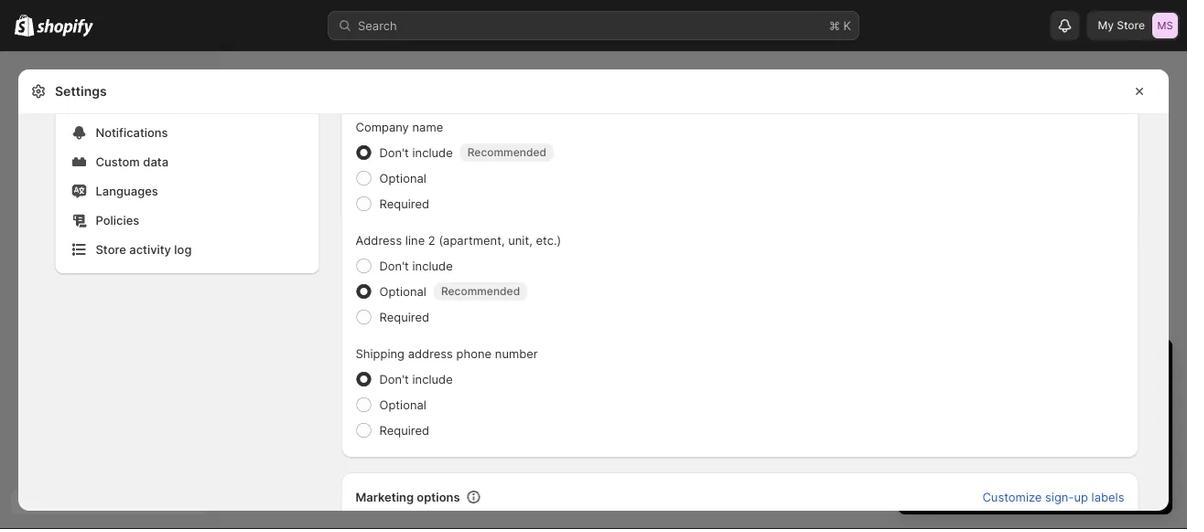 Task type: describe. For each thing, give the bounding box(es) containing it.
my store image
[[1152, 13, 1178, 38]]

recommended for optional
[[441, 285, 520, 298]]

k
[[843, 18, 851, 32]]

⌘
[[829, 18, 840, 32]]

company
[[356, 120, 409, 134]]

notifications
[[96, 125, 168, 140]]

pick your plan link
[[916, 471, 1154, 497]]

custom
[[96, 155, 140, 169]]

include for line
[[412, 259, 453, 273]]

activity
[[129, 243, 171, 257]]

store activity log
[[96, 243, 192, 257]]

store inside settings 'dialog'
[[96, 243, 126, 257]]

marketing options
[[356, 491, 460, 505]]

customize sign-up labels link
[[971, 485, 1135, 511]]

phone
[[456, 347, 492, 361]]

add
[[1024, 444, 1046, 458]]

1 vertical spatial up
[[466, 510, 480, 524]]

search
[[358, 18, 397, 32]]

shipping
[[356, 347, 405, 361]]

custom data link
[[66, 149, 308, 175]]

languages link
[[66, 178, 308, 204]]

address
[[408, 347, 453, 361]]

2
[[428, 233, 435, 248]]

log
[[174, 243, 192, 257]]

marketing
[[356, 491, 414, 505]]

or
[[535, 510, 547, 524]]

custom data
[[96, 155, 168, 169]]

don't for address
[[379, 259, 409, 273]]

recommended for don't include
[[467, 146, 546, 159]]

store activity log link
[[66, 237, 308, 263]]

customers
[[377, 510, 436, 524]]

include for address
[[412, 373, 453, 387]]

etc.)
[[536, 233, 561, 248]]

sms
[[550, 510, 576, 524]]

required for 2
[[379, 310, 429, 324]]

optional for shipping
[[379, 398, 426, 412]]

number
[[495, 347, 538, 361]]

let customers sign up for email or sms marketing.
[[356, 510, 639, 524]]

pick your plan
[[998, 477, 1072, 491]]

labels
[[1092, 491, 1124, 505]]

store
[[968, 444, 997, 458]]

customize
[[1064, 426, 1121, 440]]

address
[[356, 233, 402, 248]]

to
[[1049, 426, 1060, 440]]

my
[[1098, 19, 1114, 32]]



Task type: vqa. For each thing, say whether or not it's contained in the screenshot.
Don't include Recommended
yes



Task type: locate. For each thing, give the bounding box(es) containing it.
1 vertical spatial required
[[379, 310, 429, 324]]

unit,
[[508, 233, 533, 248]]

1 horizontal spatial store
[[1117, 19, 1145, 32]]

sign-
[[1045, 491, 1074, 505]]

plan
[[1050, 477, 1072, 491]]

settings dialog
[[18, 0, 1169, 530]]

0 horizontal spatial your
[[1023, 477, 1047, 491]]

don't include for address
[[379, 373, 453, 387]]

3 don't from the top
[[379, 373, 409, 387]]

my store
[[1098, 19, 1145, 32]]

languages
[[96, 184, 158, 198]]

don't include
[[379, 146, 453, 160], [379, 259, 453, 273], [379, 373, 453, 387]]

1 vertical spatial your
[[1023, 477, 1047, 491]]

don't
[[379, 146, 409, 160], [379, 259, 409, 273], [379, 373, 409, 387]]

2 vertical spatial don't include
[[379, 373, 453, 387]]

and
[[1000, 444, 1021, 458]]

don't down address
[[379, 259, 409, 273]]

shopify image
[[37, 19, 94, 37]]

optional
[[379, 171, 426, 185], [379, 285, 426, 299], [379, 398, 426, 412]]

3 days left in your trial element
[[898, 387, 1173, 515]]

line
[[405, 233, 425, 248]]

required up marketing options
[[379, 424, 429, 438]]

email
[[502, 510, 532, 524]]

optional for company
[[379, 171, 426, 185]]

customize sign-up labels
[[982, 491, 1124, 505]]

options
[[417, 491, 460, 505]]

optional down line
[[379, 285, 426, 299]]

0 vertical spatial required
[[379, 197, 429, 211]]

3 don't include from the top
[[379, 373, 453, 387]]

store
[[1117, 19, 1145, 32], [96, 243, 126, 257]]

3 include from the top
[[412, 373, 453, 387]]

include
[[412, 146, 453, 160], [412, 259, 453, 273], [412, 373, 453, 387]]

recommended down (apartment, on the left of the page
[[441, 285, 520, 298]]

policies
[[96, 213, 139, 227]]

online
[[931, 444, 964, 458]]

1 don't include from the top
[[379, 146, 453, 160]]

2 vertical spatial optional
[[379, 398, 426, 412]]

include down address
[[412, 373, 453, 387]]

sign
[[439, 510, 463, 524]]

2 include from the top
[[412, 259, 453, 273]]

2 vertical spatial don't
[[379, 373, 409, 387]]

2 don't from the top
[[379, 259, 409, 273]]

1 vertical spatial recommended
[[441, 285, 520, 298]]

1 vertical spatial don't include
[[379, 259, 453, 273]]

2 optional from the top
[[379, 285, 426, 299]]

include down name
[[412, 146, 453, 160]]

1 include from the top
[[412, 146, 453, 160]]

1 horizontal spatial up
[[1074, 491, 1088, 505]]

up
[[1074, 491, 1088, 505], [466, 510, 480, 524]]

recommended
[[467, 146, 546, 159], [441, 285, 520, 298]]

0 vertical spatial your
[[1124, 426, 1149, 440]]

your inside to customize your online store and add bonus features
[[1124, 426, 1149, 440]]

0 vertical spatial store
[[1117, 19, 1145, 32]]

store down "policies"
[[96, 243, 126, 257]]

1 required from the top
[[379, 197, 429, 211]]

3 required from the top
[[379, 424, 429, 438]]

dialog
[[1176, 70, 1187, 530]]

optional down shipping
[[379, 398, 426, 412]]

don't for shipping
[[379, 373, 409, 387]]

0 vertical spatial don't include
[[379, 146, 453, 160]]

policies link
[[66, 208, 308, 233]]

1 don't from the top
[[379, 146, 409, 160]]

don't include down name
[[379, 146, 453, 160]]

0 horizontal spatial store
[[96, 243, 126, 257]]

don't include for line
[[379, 259, 453, 273]]

0 vertical spatial optional
[[379, 171, 426, 185]]

bonus
[[1049, 444, 1084, 458]]

notifications link
[[66, 120, 308, 146]]

marketing.
[[579, 510, 639, 524]]

customize
[[982, 491, 1042, 505]]

settings
[[55, 84, 107, 99]]

required up line
[[379, 197, 429, 211]]

required up shipping
[[379, 310, 429, 324]]

0 vertical spatial recommended
[[467, 146, 546, 159]]

1 vertical spatial optional
[[379, 285, 426, 299]]

required for phone
[[379, 424, 429, 438]]

features
[[1087, 444, 1133, 458]]

shopify image
[[15, 14, 34, 36]]

2 vertical spatial required
[[379, 424, 429, 438]]

name
[[412, 120, 443, 134]]

optional down company name
[[379, 171, 426, 185]]

1 horizontal spatial your
[[1124, 426, 1149, 440]]

include down 2
[[412, 259, 453, 273]]

address line 2 (apartment, unit, etc.)
[[356, 233, 561, 248]]

for
[[483, 510, 499, 524]]

don't include down line
[[379, 259, 453, 273]]

don't down shipping
[[379, 373, 409, 387]]

0 vertical spatial up
[[1074, 491, 1088, 505]]

don't include down address
[[379, 373, 453, 387]]

2 required from the top
[[379, 310, 429, 324]]

your right the pick
[[1023, 477, 1047, 491]]

let
[[356, 510, 374, 524]]

don't down company name
[[379, 146, 409, 160]]

required
[[379, 197, 429, 211], [379, 310, 429, 324], [379, 424, 429, 438]]

(apartment,
[[439, 233, 505, 248]]

1 vertical spatial include
[[412, 259, 453, 273]]

company name
[[356, 120, 443, 134]]

store right 'my'
[[1117, 19, 1145, 32]]

up left 'for'
[[466, 510, 480, 524]]

1 vertical spatial store
[[96, 243, 126, 257]]

your
[[1124, 426, 1149, 440], [1023, 477, 1047, 491]]

up right plan
[[1074, 491, 1088, 505]]

shipping address phone number
[[356, 347, 538, 361]]

1 optional from the top
[[379, 171, 426, 185]]

0 vertical spatial include
[[412, 146, 453, 160]]

2 don't include from the top
[[379, 259, 453, 273]]

your up features
[[1124, 426, 1149, 440]]

1 vertical spatial don't
[[379, 259, 409, 273]]

⌘ k
[[829, 18, 851, 32]]

3 optional from the top
[[379, 398, 426, 412]]

pick
[[998, 477, 1021, 491]]

to customize your online store and add bonus features
[[931, 426, 1149, 458]]

2 vertical spatial include
[[412, 373, 453, 387]]

0 vertical spatial don't
[[379, 146, 409, 160]]

data
[[143, 155, 168, 169]]

recommended up unit,
[[467, 146, 546, 159]]

0 horizontal spatial up
[[466, 510, 480, 524]]



